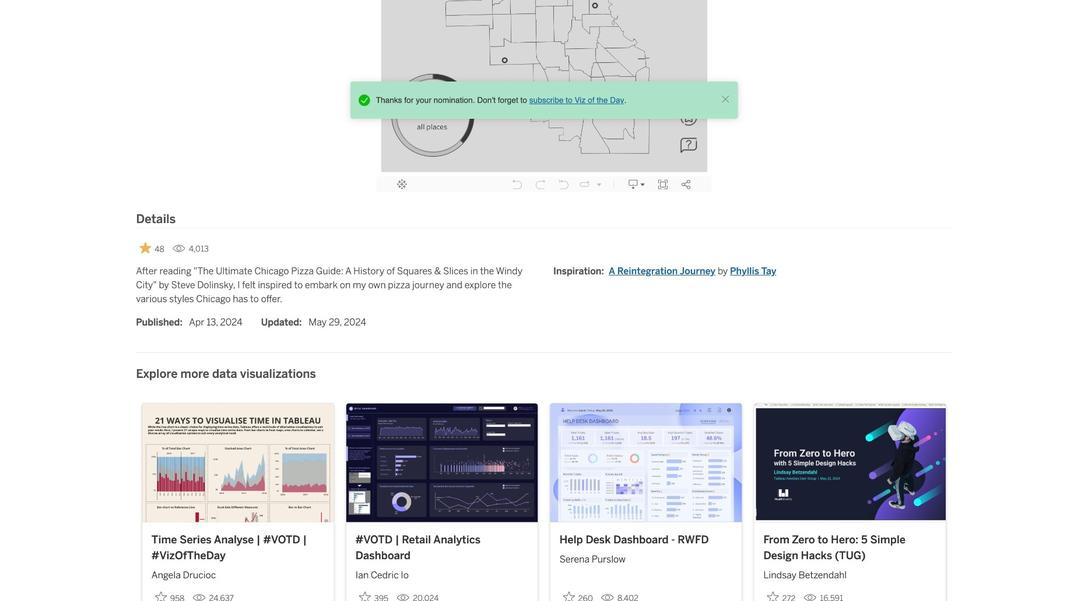 Task type: describe. For each thing, give the bounding box(es) containing it.
add favorite image for first add favorite button from right
[[767, 592, 779, 602]]

add favorite image
[[359, 592, 371, 602]]

remove favorite image
[[140, 242, 151, 254]]

2 add favorite button from the left
[[356, 589, 392, 602]]

add favorite image for 1st add favorite button from the left
[[155, 592, 167, 602]]



Task type: vqa. For each thing, say whether or not it's contained in the screenshot.
4th Workbook thumbnail from right
yes



Task type: locate. For each thing, give the bounding box(es) containing it.
2 workbook thumbnail image from the left
[[346, 404, 538, 523]]

1 horizontal spatial add favorite image
[[563, 592, 575, 602]]

workbook thumbnail image for second add favorite button from the left
[[346, 404, 538, 523]]

add favorite image
[[155, 592, 167, 602], [563, 592, 575, 602], [767, 592, 779, 602]]

Remove Favorite button
[[136, 239, 168, 258]]

workbook thumbnail image
[[142, 404, 334, 523], [346, 404, 538, 523], [550, 404, 742, 523], [755, 404, 946, 523]]

3 workbook thumbnail image from the left
[[550, 404, 742, 523]]

2 add favorite image from the left
[[563, 592, 575, 602]]

list item
[[609, 265, 777, 279]]

workbook thumbnail image for first add favorite button from right
[[755, 404, 946, 523]]

3 add favorite button from the left
[[560, 589, 597, 602]]

3 add favorite image from the left
[[767, 592, 779, 602]]

add favorite image for 3rd add favorite button from the left
[[563, 592, 575, 602]]

4 add favorite button from the left
[[764, 589, 799, 602]]

workbook thumbnail image for 1st add favorite button from the left
[[142, 404, 334, 523]]

4 workbook thumbnail image from the left
[[755, 404, 946, 523]]

Add Favorite button
[[152, 589, 188, 602], [356, 589, 392, 602], [560, 589, 597, 602], [764, 589, 799, 602]]

2 horizontal spatial add favorite image
[[767, 592, 779, 602]]

1 workbook thumbnail image from the left
[[142, 404, 334, 523]]

alert
[[355, 91, 718, 110]]

1 add favorite button from the left
[[152, 589, 188, 602]]

workbook thumbnail image for 3rd add favorite button from the left
[[550, 404, 742, 523]]

explore more data visualizations heading
[[136, 354, 316, 384]]

1 add favorite image from the left
[[155, 592, 167, 602]]

0 horizontal spatial add favorite image
[[155, 592, 167, 602]]



